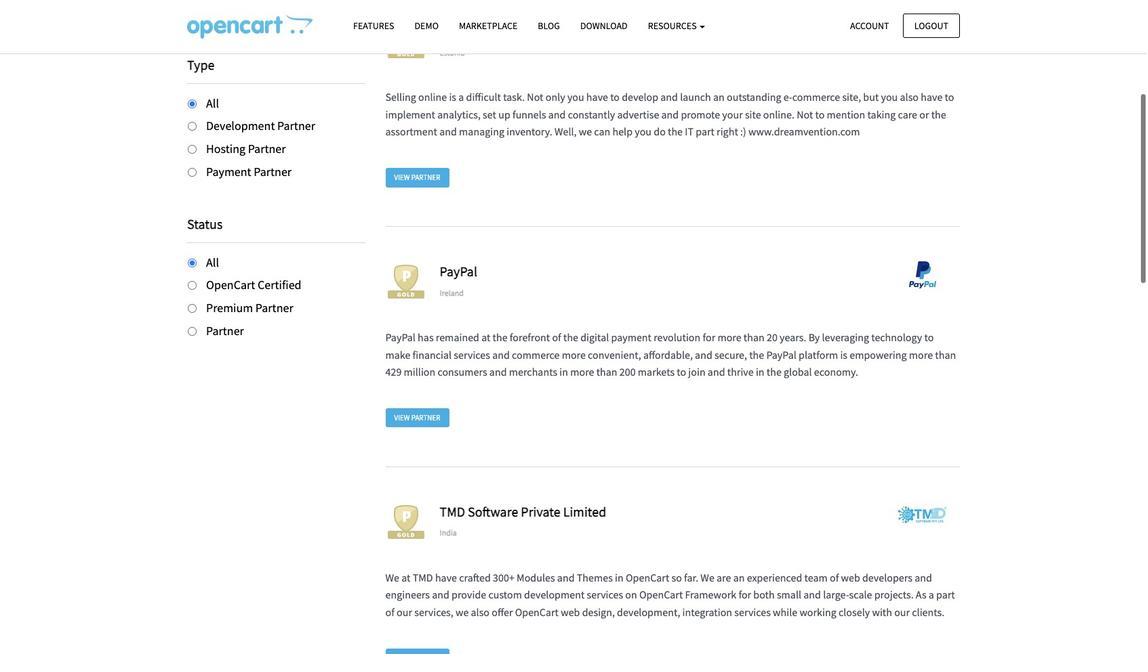 Task type: describe. For each thing, give the bounding box(es) containing it.
and up join
[[695, 348, 712, 362]]

outstanding
[[727, 90, 781, 104]]

revolution
[[654, 331, 701, 344]]

marketplace
[[459, 20, 518, 32]]

type
[[187, 56, 215, 73]]

the left 'global'
[[767, 366, 782, 379]]

resources
[[648, 20, 699, 32]]

and up do
[[661, 108, 679, 121]]

partner down premium
[[206, 323, 244, 339]]

demo link
[[404, 14, 449, 38]]

constantly
[[568, 108, 615, 121]]

dreamvention oü image
[[885, 21, 960, 48]]

by
[[809, 331, 820, 344]]

features link
[[343, 14, 404, 38]]

india
[[440, 528, 457, 539]]

years.
[[780, 331, 806, 344]]

also inside we at tmd have crafted 300+ modules and themes in opencart so far. we are an experienced team of web developers and engineers and provide custom development services on opencart framework for both small and large-scale projects. as a part of our services, we also offer opencart web design, development, integration services while working closely with our clients.
[[471, 606, 490, 620]]

logout link
[[903, 13, 960, 38]]

launch
[[680, 90, 711, 104]]

framework
[[685, 589, 736, 602]]

a inside we at tmd have crafted 300+ modules and themes in opencart so far. we are an experienced team of web developers and engineers and provide custom development services on opencart framework for both small and large-scale projects. as a part of our services, we also offer opencart web design, development, integration services while working closely with our clients.
[[929, 589, 934, 602]]

view partner link for dreamvention oü
[[385, 168, 449, 188]]

scale
[[849, 589, 872, 602]]

only
[[546, 90, 565, 104]]

1 horizontal spatial web
[[841, 571, 860, 585]]

and up development
[[557, 571, 575, 585]]

1 our from the left
[[397, 606, 412, 620]]

it
[[685, 125, 694, 139]]

large-
[[823, 589, 849, 602]]

partner down certified
[[256, 301, 293, 316]]

the left the forefront
[[493, 331, 508, 344]]

implement
[[385, 108, 435, 121]]

promote
[[681, 108, 720, 121]]

team
[[805, 571, 828, 585]]

2 our from the left
[[894, 606, 910, 620]]

payment
[[206, 164, 251, 180]]

modules
[[517, 571, 555, 585]]

platform
[[799, 348, 838, 362]]

difficult
[[466, 90, 501, 104]]

million
[[404, 366, 435, 379]]

of inside paypal has remained at the forefront of the digital payment revolution for more than 20 years. by leveraging technology to make financial services and commerce more convenient, affordable, and secure, the paypal platform is empowering more than 429 million consumers and merchants in more than 200 markets to join and thrive in the global economy.
[[552, 331, 561, 344]]

managing
[[459, 125, 504, 139]]

www.dreamvention.com
[[749, 125, 860, 139]]

for inside we at tmd have crafted 300+ modules and themes in opencart so far. we are an experienced team of web developers and engineers and provide custom development services on opencart framework for both small and large-scale projects. as a part of our services, we also offer opencart web design, development, integration services while working closely with our clients.
[[739, 589, 751, 602]]

offer
[[492, 606, 513, 620]]

do
[[654, 125, 666, 139]]

opencart - partners image
[[187, 14, 313, 39]]

payment partner
[[206, 164, 292, 180]]

and down analytics,
[[439, 125, 457, 139]]

services inside paypal has remained at the forefront of the digital payment revolution for more than 20 years. by leveraging technology to make financial services and commerce more convenient, affordable, and secure, the paypal platform is empowering more than 429 million consumers and merchants in more than 200 markets to join and thrive in the global economy.
[[454, 348, 490, 362]]

view partner for dreamvention oü
[[394, 173, 440, 182]]

software
[[468, 504, 518, 521]]

mention
[[827, 108, 865, 121]]

1 vertical spatial not
[[797, 108, 813, 121]]

partner down development partner
[[248, 141, 286, 157]]

account link
[[839, 13, 901, 38]]

payment
[[611, 331, 652, 344]]

and left "merchants"
[[489, 366, 507, 379]]

1 we from the left
[[385, 571, 399, 585]]

200
[[620, 366, 636, 379]]

2 vertical spatial than
[[596, 366, 617, 379]]

2 vertical spatial paypal
[[766, 348, 797, 362]]

0 horizontal spatial web
[[561, 606, 580, 620]]

the right the or at the right
[[931, 108, 946, 121]]

on
[[625, 589, 637, 602]]

opencart certified image for dreamvention oü
[[385, 21, 426, 62]]

resources link
[[638, 14, 716, 38]]

markets
[[638, 366, 675, 379]]

custom
[[488, 589, 522, 602]]

limited
[[563, 504, 606, 521]]

2 horizontal spatial you
[[881, 90, 898, 104]]

more up the secure, at the right bottom of the page
[[718, 331, 742, 344]]

more down convenient,
[[570, 366, 594, 379]]

care
[[898, 108, 917, 121]]

help
[[613, 125, 633, 139]]

integration
[[683, 606, 732, 620]]

oü
[[523, 23, 541, 40]]

1 vertical spatial services
[[587, 589, 623, 602]]

20
[[767, 331, 778, 344]]

selling online is a difficult task. not only you have to develop and launch an outstanding e-commerce site, but you also have to implement analytics, set up funnels and constantly advertise and promote your site online. not to mention taking care or the assortment and managing inventory. well, we can help you do the it part right :) www.dreamvention.com
[[385, 90, 954, 139]]

affordable,
[[643, 348, 693, 362]]

merchants
[[509, 366, 557, 379]]

blog link
[[528, 14, 570, 38]]

:)
[[740, 125, 746, 139]]

is inside selling online is a difficult task. not only you have to develop and launch an outstanding e-commerce site, but you also have to implement analytics, set up funnels and constantly advertise and promote your site online. not to mention taking care or the assortment and managing inventory. well, we can help you do the it part right :) www.dreamvention.com
[[449, 90, 456, 104]]

opencart certified
[[206, 278, 301, 293]]

2 horizontal spatial than
[[935, 348, 956, 362]]

closely
[[839, 606, 870, 620]]

both
[[753, 589, 775, 602]]

global
[[784, 366, 812, 379]]

opencart certified image for tmd software private limited
[[385, 502, 426, 543]]

an inside selling online is a difficult task. not only you have to develop and launch an outstanding e-commerce site, but you also have to implement analytics, set up funnels and constantly advertise and promote your site online. not to mention taking care or the assortment and managing inventory. well, we can help you do the it part right :) www.dreamvention.com
[[713, 90, 725, 104]]

download link
[[570, 14, 638, 38]]

partner up hosting partner
[[277, 118, 315, 134]]

estonia
[[440, 47, 465, 57]]

up
[[498, 108, 510, 121]]

services,
[[414, 606, 453, 620]]

429
[[385, 366, 402, 379]]

so
[[672, 571, 682, 585]]

blog
[[538, 20, 560, 32]]

2 horizontal spatial in
[[756, 366, 765, 379]]

hosting
[[206, 141, 246, 157]]

projects.
[[874, 589, 914, 602]]

taking
[[868, 108, 896, 121]]

opencart certified image for paypal
[[385, 262, 426, 302]]

the up the thrive
[[749, 348, 764, 362]]

consumers
[[438, 366, 487, 379]]

crafted
[[459, 571, 491, 585]]

development
[[524, 589, 585, 602]]

engineers
[[385, 589, 430, 602]]

are
[[717, 571, 731, 585]]

0 horizontal spatial in
[[560, 366, 568, 379]]

small
[[777, 589, 801, 602]]

and left launch
[[661, 90, 678, 104]]

all for status
[[206, 255, 219, 270]]

part inside we at tmd have crafted 300+ modules and themes in opencart so far. we are an experienced team of web developers and engineers and provide custom development services on opencart framework for both small and large-scale projects. as a part of our services, we also offer opencart web design, development, integration services while working closely with our clients.
[[936, 589, 955, 602]]

inventory.
[[507, 125, 552, 139]]

ireland
[[440, 288, 464, 298]]

0 horizontal spatial of
[[385, 606, 395, 620]]

site
[[745, 108, 761, 121]]

paypal image
[[885, 262, 960, 289]]

your
[[722, 108, 743, 121]]

join
[[688, 366, 706, 379]]

can
[[594, 125, 610, 139]]

we at tmd have crafted 300+ modules and themes in opencart so far. we are an experienced team of web developers and engineers and provide custom development services on opencart framework for both small and large-scale projects. as a part of our services, we also offer opencart web design, development, integration services while working closely with our clients.
[[385, 571, 955, 620]]

opencart up on
[[626, 571, 669, 585]]

2 we from the left
[[701, 571, 715, 585]]

partner down million
[[411, 413, 440, 423]]



Task type: locate. For each thing, give the bounding box(es) containing it.
0 vertical spatial opencart certified image
[[385, 21, 426, 62]]

0 vertical spatial web
[[841, 571, 860, 585]]

view partner link
[[385, 168, 449, 188], [385, 409, 449, 428]]

2 view from the top
[[394, 413, 410, 423]]

0 vertical spatial at
[[481, 331, 490, 344]]

more down technology
[[909, 348, 933, 362]]

0 vertical spatial is
[[449, 90, 456, 104]]

commerce up "merchants"
[[512, 348, 560, 362]]

for up the secure, at the right bottom of the page
[[703, 331, 715, 344]]

web up scale
[[841, 571, 860, 585]]

account
[[850, 19, 889, 32]]

and up as on the right
[[915, 571, 932, 585]]

part right as on the right
[[936, 589, 955, 602]]

1 horizontal spatial services
[[587, 589, 623, 602]]

commerce up mention on the right of page
[[792, 90, 840, 104]]

1 view partner link from the top
[[385, 168, 449, 188]]

2 view partner from the top
[[394, 413, 440, 423]]

and down team
[[804, 589, 821, 602]]

1 vertical spatial also
[[471, 606, 490, 620]]

1 horizontal spatial we
[[579, 125, 592, 139]]

paypal has remained at the forefront of the digital payment revolution for more than 20 years. by leveraging technology to make financial services and commerce more convenient, affordable, and secure, the paypal platform is empowering more than 429 million consumers and merchants in more than 200 markets to join and thrive in the global economy.
[[385, 331, 956, 379]]

we inside selling online is a difficult task. not only you have to develop and launch an outstanding e-commerce site, but you also have to implement analytics, set up funnels and constantly advertise and promote your site online. not to mention taking care or the assortment and managing inventory. well, we can help you do the it part right :) www.dreamvention.com
[[579, 125, 592, 139]]

1 vertical spatial than
[[935, 348, 956, 362]]

we
[[579, 125, 592, 139], [456, 606, 469, 620]]

task.
[[503, 90, 525, 104]]

view partner down million
[[394, 413, 440, 423]]

0 horizontal spatial our
[[397, 606, 412, 620]]

0 horizontal spatial part
[[696, 125, 715, 139]]

right
[[717, 125, 738, 139]]

provide
[[452, 589, 486, 602]]

1 vertical spatial view partner
[[394, 413, 440, 423]]

0 horizontal spatial at
[[402, 571, 411, 585]]

empowering
[[850, 348, 907, 362]]

a inside selling online is a difficult task. not only you have to develop and launch an outstanding e-commerce site, but you also have to implement analytics, set up funnels and constantly advertise and promote your site online. not to mention taking care or the assortment and managing inventory. well, we can help you do the it part right :) www.dreamvention.com
[[459, 90, 464, 104]]

of right the forefront
[[552, 331, 561, 344]]

0 horizontal spatial a
[[459, 90, 464, 104]]

view down "429"
[[394, 413, 410, 423]]

tmd software private limited image
[[885, 502, 960, 529]]

assortment
[[385, 125, 437, 139]]

services up the design,
[[587, 589, 623, 602]]

far.
[[684, 571, 698, 585]]

you right only
[[567, 90, 584, 104]]

opencart
[[206, 278, 255, 293], [626, 571, 669, 585], [639, 589, 683, 602], [515, 606, 559, 620]]

1 vertical spatial tmd
[[413, 571, 433, 585]]

funnels
[[513, 108, 546, 121]]

secure,
[[715, 348, 747, 362]]

certified
[[258, 278, 301, 293]]

view down assortment
[[394, 173, 410, 182]]

0 vertical spatial we
[[579, 125, 592, 139]]

1 horizontal spatial a
[[929, 589, 934, 602]]

partner
[[277, 118, 315, 134], [248, 141, 286, 157], [254, 164, 292, 180], [411, 173, 440, 182], [256, 301, 293, 316], [206, 323, 244, 339], [411, 413, 440, 423]]

0 vertical spatial services
[[454, 348, 490, 362]]

developers
[[862, 571, 913, 585]]

1 horizontal spatial we
[[701, 571, 715, 585]]

but
[[863, 90, 879, 104]]

1 horizontal spatial tmd
[[440, 504, 465, 521]]

we right far. at the right
[[701, 571, 715, 585]]

1 horizontal spatial also
[[900, 90, 919, 104]]

not
[[527, 90, 543, 104], [797, 108, 813, 121]]

1 vertical spatial an
[[733, 571, 745, 585]]

0 vertical spatial paypal
[[440, 263, 477, 280]]

1 vertical spatial commerce
[[512, 348, 560, 362]]

and
[[661, 90, 678, 104], [548, 108, 566, 121], [661, 108, 679, 121], [439, 125, 457, 139], [492, 348, 510, 362], [695, 348, 712, 362], [489, 366, 507, 379], [708, 366, 725, 379], [557, 571, 575, 585], [915, 571, 932, 585], [432, 589, 449, 602], [804, 589, 821, 602]]

have up the or at the right
[[921, 90, 943, 104]]

opencart certified image
[[385, 21, 426, 62], [385, 262, 426, 302], [385, 502, 426, 543]]

0 horizontal spatial we
[[456, 606, 469, 620]]

0 horizontal spatial we
[[385, 571, 399, 585]]

0 vertical spatial commerce
[[792, 90, 840, 104]]

part inside selling online is a difficult task. not only you have to develop and launch an outstanding e-commerce site, but you also have to implement analytics, set up funnels and constantly advertise and promote your site online. not to mention taking care or the assortment and managing inventory. well, we can help you do the it part right :) www.dreamvention.com
[[696, 125, 715, 139]]

view partner link for paypal
[[385, 409, 449, 428]]

develop
[[622, 90, 658, 104]]

2 opencart certified image from the top
[[385, 262, 426, 302]]

is up analytics,
[[449, 90, 456, 104]]

0 vertical spatial tmd
[[440, 504, 465, 521]]

3 opencart certified image from the top
[[385, 502, 426, 543]]

we up engineers at left bottom
[[385, 571, 399, 585]]

a
[[459, 90, 464, 104], [929, 589, 934, 602]]

0 vertical spatial not
[[527, 90, 543, 104]]

premium partner
[[206, 301, 293, 316]]

for left both
[[739, 589, 751, 602]]

2 horizontal spatial services
[[735, 606, 771, 620]]

we inside we at tmd have crafted 300+ modules and themes in opencart so far. we are an experienced team of web developers and engineers and provide custom development services on opencart framework for both small and large-scale projects. as a part of our services, we also offer opencart web design, development, integration services while working closely with our clients.
[[456, 606, 469, 620]]

1 opencart certified image from the top
[[385, 21, 426, 62]]

also inside selling online is a difficult task. not only you have to develop and launch an outstanding e-commerce site, but you also have to implement analytics, set up funnels and constantly advertise and promote your site online. not to mention taking care or the assortment and managing inventory. well, we can help you do the it part right :) www.dreamvention.com
[[900, 90, 919, 104]]

tmd up engineers at left bottom
[[413, 571, 433, 585]]

1 horizontal spatial at
[[481, 331, 490, 344]]

view for dreamvention oü
[[394, 173, 410, 182]]

services up consumers
[[454, 348, 490, 362]]

demo
[[415, 20, 439, 32]]

0 vertical spatial a
[[459, 90, 464, 104]]

1 vertical spatial view partner link
[[385, 409, 449, 428]]

0 horizontal spatial paypal
[[385, 331, 416, 344]]

hosting partner
[[206, 141, 286, 157]]

paypal for paypal
[[440, 263, 477, 280]]

economy.
[[814, 366, 858, 379]]

tmd software private limited
[[440, 504, 606, 521]]

1 vertical spatial part
[[936, 589, 955, 602]]

1 horizontal spatial is
[[840, 348, 848, 362]]

make
[[385, 348, 410, 362]]

set
[[483, 108, 496, 121]]

0 horizontal spatial commerce
[[512, 348, 560, 362]]

tmd up india
[[440, 504, 465, 521]]

with
[[872, 606, 892, 620]]

an inside we at tmd have crafted 300+ modules and themes in opencart so far. we are an experienced team of web developers and engineers and provide custom development services on opencart framework for both small and large-scale projects. as a part of our services, we also offer opencart web design, development, integration services while working closely with our clients.
[[733, 571, 745, 585]]

commerce inside selling online is a difficult task. not only you have to develop and launch an outstanding e-commerce site, but you also have to implement analytics, set up funnels and constantly advertise and promote your site online. not to mention taking care or the assortment and managing inventory. well, we can help you do the it part right :) www.dreamvention.com
[[792, 90, 840, 104]]

we down provide
[[456, 606, 469, 620]]

all for type
[[206, 95, 219, 111]]

a right as on the right
[[929, 589, 934, 602]]

more down digital
[[562, 348, 586, 362]]

the left digital
[[563, 331, 578, 344]]

1 horizontal spatial in
[[615, 571, 624, 585]]

leveraging
[[822, 331, 869, 344]]

0 horizontal spatial have
[[435, 571, 457, 585]]

1 vertical spatial at
[[402, 571, 411, 585]]

2 vertical spatial services
[[735, 606, 771, 620]]

an right are
[[733, 571, 745, 585]]

while
[[773, 606, 798, 620]]

analytics,
[[437, 108, 481, 121]]

0 vertical spatial of
[[552, 331, 561, 344]]

we
[[385, 571, 399, 585], [701, 571, 715, 585]]

1 vertical spatial opencart certified image
[[385, 262, 426, 302]]

we left the can on the top right
[[579, 125, 592, 139]]

and down the forefront
[[492, 348, 510, 362]]

and up services,
[[432, 589, 449, 602]]

remained
[[436, 331, 479, 344]]

development,
[[617, 606, 680, 620]]

opencart up premium
[[206, 278, 255, 293]]

1 vertical spatial of
[[830, 571, 839, 585]]

than
[[744, 331, 765, 344], [935, 348, 956, 362], [596, 366, 617, 379]]

than left 20
[[744, 331, 765, 344]]

all down status
[[206, 255, 219, 270]]

also down provide
[[471, 606, 490, 620]]

you
[[567, 90, 584, 104], [881, 90, 898, 104], [635, 125, 652, 139]]

1 vertical spatial all
[[206, 255, 219, 270]]

1 horizontal spatial commerce
[[792, 90, 840, 104]]

0 vertical spatial all
[[206, 95, 219, 111]]

view partner link down million
[[385, 409, 449, 428]]

0 horizontal spatial than
[[596, 366, 617, 379]]

1 view from the top
[[394, 173, 410, 182]]

1 vertical spatial paypal
[[385, 331, 416, 344]]

working
[[800, 606, 837, 620]]

0 vertical spatial view
[[394, 173, 410, 182]]

at inside paypal has remained at the forefront of the digital payment revolution for more than 20 years. by leveraging technology to make financial services and commerce more convenient, affordable, and secure, the paypal platform is empowering more than 429 million consumers and merchants in more than 200 markets to join and thrive in the global economy.
[[481, 331, 490, 344]]

in inside we at tmd have crafted 300+ modules and themes in opencart so far. we are an experienced team of web developers and engineers and provide custom development services on opencart framework for both small and large-scale projects. as a part of our services, we also offer opencart web design, development, integration services while working closely with our clients.
[[615, 571, 624, 585]]

1 horizontal spatial an
[[733, 571, 745, 585]]

site,
[[842, 90, 861, 104]]

in right "merchants"
[[560, 366, 568, 379]]

view for paypal
[[394, 413, 410, 423]]

2 horizontal spatial of
[[830, 571, 839, 585]]

for
[[703, 331, 715, 344], [739, 589, 751, 602]]

0 vertical spatial also
[[900, 90, 919, 104]]

1 horizontal spatial have
[[586, 90, 608, 104]]

web down development
[[561, 606, 580, 620]]

0 horizontal spatial tmd
[[413, 571, 433, 585]]

experienced
[[747, 571, 802, 585]]

status
[[187, 215, 223, 232]]

opencart certified image left india
[[385, 502, 426, 543]]

is
[[449, 90, 456, 104], [840, 348, 848, 362]]

development
[[206, 118, 275, 134]]

partner down assortment
[[411, 173, 440, 182]]

have up constantly
[[586, 90, 608, 104]]

0 horizontal spatial for
[[703, 331, 715, 344]]

opencart down development
[[515, 606, 559, 620]]

and down only
[[548, 108, 566, 121]]

opencart certified image left ireland
[[385, 262, 426, 302]]

commerce inside paypal has remained at the forefront of the digital payment revolution for more than 20 years. by leveraging technology to make financial services and commerce more convenient, affordable, and secure, the paypal platform is empowering more than 429 million consumers and merchants in more than 200 markets to join and thrive in the global economy.
[[512, 348, 560, 362]]

2 vertical spatial of
[[385, 606, 395, 620]]

0 vertical spatial part
[[696, 125, 715, 139]]

our down projects.
[[894, 606, 910, 620]]

part right it at the right of the page
[[696, 125, 715, 139]]

1 horizontal spatial than
[[744, 331, 765, 344]]

all
[[206, 95, 219, 111], [206, 255, 219, 270]]

themes
[[577, 571, 613, 585]]

in
[[560, 366, 568, 379], [756, 366, 765, 379], [615, 571, 624, 585]]

None radio
[[188, 99, 197, 108], [188, 145, 197, 154], [188, 282, 197, 291], [188, 305, 197, 313], [188, 328, 197, 336], [188, 99, 197, 108], [188, 145, 197, 154], [188, 282, 197, 291], [188, 305, 197, 313], [188, 328, 197, 336]]

0 vertical spatial than
[[744, 331, 765, 344]]

you left do
[[635, 125, 652, 139]]

marketplace link
[[449, 14, 528, 38]]

not up funnels
[[527, 90, 543, 104]]

have inside we at tmd have crafted 300+ modules and themes in opencart so far. we are an experienced team of web developers and engineers and provide custom development services on opencart framework for both small and large-scale projects. as a part of our services, we also offer opencart web design, development, integration services while working closely with our clients.
[[435, 571, 457, 585]]

to
[[610, 90, 620, 104], [945, 90, 954, 104], [815, 108, 825, 121], [924, 331, 934, 344], [677, 366, 686, 379]]

opencart certified image left estonia
[[385, 21, 426, 62]]

services
[[454, 348, 490, 362], [587, 589, 623, 602], [735, 606, 771, 620]]

1 all from the top
[[206, 95, 219, 111]]

in right themes
[[615, 571, 624, 585]]

1 vertical spatial view
[[394, 413, 410, 423]]

2 horizontal spatial paypal
[[766, 348, 797, 362]]

view partner down assortment
[[394, 173, 440, 182]]

paypal for paypal has remained at the forefront of the digital payment revolution for more than 20 years. by leveraging technology to make financial services and commerce more convenient, affordable, and secure, the paypal platform is empowering more than 429 million consumers and merchants in more than 200 markets to join and thrive in the global economy.
[[385, 331, 416, 344]]

also up care
[[900, 90, 919, 104]]

1 horizontal spatial not
[[797, 108, 813, 121]]

for inside paypal has remained at the forefront of the digital payment revolution for more than 20 years. by leveraging technology to make financial services and commerce more convenient, affordable, and secure, the paypal platform is empowering more than 429 million consumers and merchants in more than 200 markets to join and thrive in the global economy.
[[703, 331, 715, 344]]

at right remained
[[481, 331, 490, 344]]

our
[[397, 606, 412, 620], [894, 606, 910, 620]]

not up www.dreamvention.com
[[797, 108, 813, 121]]

1 vertical spatial is
[[840, 348, 848, 362]]

an up your
[[713, 90, 725, 104]]

and right join
[[708, 366, 725, 379]]

in right the thrive
[[756, 366, 765, 379]]

1 vertical spatial a
[[929, 589, 934, 602]]

is down leveraging
[[840, 348, 848, 362]]

0 horizontal spatial also
[[471, 606, 490, 620]]

2 all from the top
[[206, 255, 219, 270]]

0 vertical spatial view partner link
[[385, 168, 449, 188]]

1 horizontal spatial our
[[894, 606, 910, 620]]

our down engineers at left bottom
[[397, 606, 412, 620]]

1 vertical spatial for
[[739, 589, 751, 602]]

0 horizontal spatial is
[[449, 90, 456, 104]]

an
[[713, 90, 725, 104], [733, 571, 745, 585]]

paypal down 20
[[766, 348, 797, 362]]

at inside we at tmd have crafted 300+ modules and themes in opencart so far. we are an experienced team of web developers and engineers and provide custom development services on opencart framework for both small and large-scale projects. as a part of our services, we also offer opencart web design, development, integration services while working closely with our clients.
[[402, 571, 411, 585]]

a up analytics,
[[459, 90, 464, 104]]

1 view partner from the top
[[394, 173, 440, 182]]

digital
[[581, 331, 609, 344]]

of down engineers at left bottom
[[385, 606, 395, 620]]

1 horizontal spatial paypal
[[440, 263, 477, 280]]

online.
[[763, 108, 795, 121]]

thrive
[[727, 366, 754, 379]]

300+
[[493, 571, 515, 585]]

0 horizontal spatial services
[[454, 348, 490, 362]]

tmd inside we at tmd have crafted 300+ modules and themes in opencart so far. we are an experienced team of web developers and engineers and provide custom development services on opencart framework for both small and large-scale projects. as a part of our services, we also offer opencart web design, development, integration services while working closely with our clients.
[[413, 571, 433, 585]]

paypal up ireland
[[440, 263, 477, 280]]

0 vertical spatial for
[[703, 331, 715, 344]]

dreamvention oü
[[440, 23, 541, 40]]

2 view partner link from the top
[[385, 409, 449, 428]]

2 horizontal spatial have
[[921, 90, 943, 104]]

is inside paypal has remained at the forefront of the digital payment revolution for more than 20 years. by leveraging technology to make financial services and commerce more convenient, affordable, and secure, the paypal platform is empowering more than 429 million consumers and merchants in more than 200 markets to join and thrive in the global economy.
[[840, 348, 848, 362]]

1 horizontal spatial part
[[936, 589, 955, 602]]

web
[[841, 571, 860, 585], [561, 606, 580, 620]]

selling
[[385, 90, 416, 104]]

view partner for paypal
[[394, 413, 440, 423]]

services down both
[[735, 606, 771, 620]]

paypal up make
[[385, 331, 416, 344]]

None radio
[[188, 122, 197, 131], [188, 168, 197, 177], [188, 259, 197, 268], [188, 122, 197, 131], [188, 168, 197, 177], [188, 259, 197, 268]]

2 vertical spatial opencart certified image
[[385, 502, 426, 543]]

1 horizontal spatial you
[[635, 125, 652, 139]]

well,
[[555, 125, 577, 139]]

of up large-
[[830, 571, 839, 585]]

have up provide
[[435, 571, 457, 585]]

at up engineers at left bottom
[[402, 571, 411, 585]]

0 vertical spatial view partner
[[394, 173, 440, 182]]

1 vertical spatial web
[[561, 606, 580, 620]]

1 horizontal spatial of
[[552, 331, 561, 344]]

all up development
[[206, 95, 219, 111]]

0 horizontal spatial not
[[527, 90, 543, 104]]

the left it at the right of the page
[[668, 125, 683, 139]]

opencart up development, at the bottom right of page
[[639, 589, 683, 602]]

than down convenient,
[[596, 366, 617, 379]]

partner down hosting partner
[[254, 164, 292, 180]]

0 horizontal spatial an
[[713, 90, 725, 104]]

has
[[418, 331, 434, 344]]

the
[[931, 108, 946, 121], [668, 125, 683, 139], [493, 331, 508, 344], [563, 331, 578, 344], [749, 348, 764, 362], [767, 366, 782, 379]]

1 horizontal spatial for
[[739, 589, 751, 602]]

than right the empowering
[[935, 348, 956, 362]]

features
[[353, 20, 394, 32]]

1 vertical spatial we
[[456, 606, 469, 620]]

have
[[586, 90, 608, 104], [921, 90, 943, 104], [435, 571, 457, 585]]

premium
[[206, 301, 253, 316]]

view partner link down assortment
[[385, 168, 449, 188]]

0 vertical spatial an
[[713, 90, 725, 104]]

view partner
[[394, 173, 440, 182], [394, 413, 440, 423]]

you right but
[[881, 90, 898, 104]]

0 horizontal spatial you
[[567, 90, 584, 104]]



Task type: vqa. For each thing, say whether or not it's contained in the screenshot.
90
no



